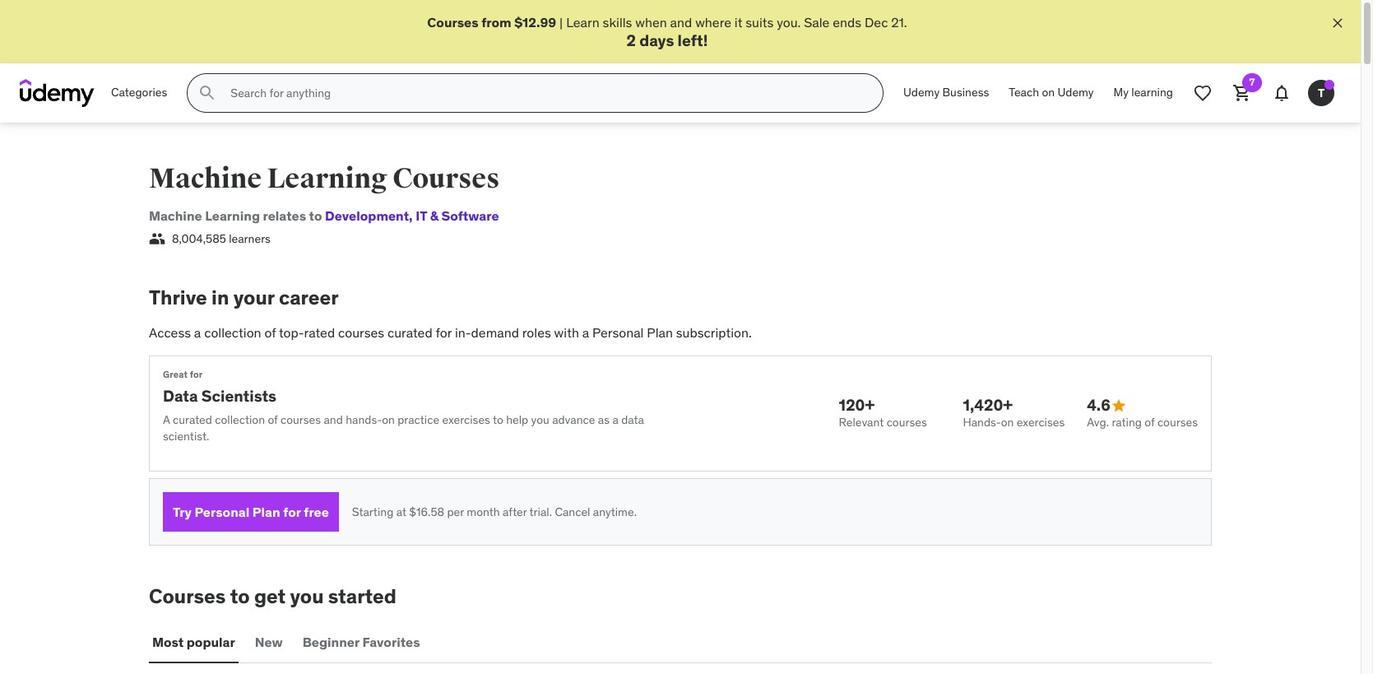 Task type: vqa. For each thing, say whether or not it's contained in the screenshot.
and to the top
yes



Task type: locate. For each thing, give the bounding box(es) containing it.
my
[[1114, 85, 1129, 100]]

a right access
[[194, 324, 201, 341]]

machine learning courses
[[149, 161, 500, 196]]

and up left!
[[670, 14, 692, 30]]

1 vertical spatial plan
[[252, 503, 280, 520]]

courses inside courses from $12.99 | learn skills when and where it suits you. sale ends dec 21. 2 days left!
[[427, 14, 479, 30]]

a
[[194, 324, 201, 341], [582, 324, 589, 341], [613, 412, 619, 427]]

thrive in your career
[[149, 285, 339, 311]]

courses left hands-
[[281, 412, 321, 427]]

2 horizontal spatial a
[[613, 412, 619, 427]]

0 horizontal spatial for
[[190, 368, 203, 380]]

you
[[531, 412, 550, 427], [290, 584, 324, 609]]

1 vertical spatial collection
[[215, 412, 265, 427]]

0 horizontal spatial learning
[[205, 208, 260, 224]]

learners
[[229, 231, 271, 246]]

learning up 8,004,585 learners
[[205, 208, 260, 224]]

in-
[[455, 324, 471, 341]]

1 vertical spatial learning
[[205, 208, 260, 224]]

udemy left business
[[904, 85, 940, 100]]

to right relates
[[309, 208, 322, 224]]

learning up the machine learning relates to development it & software
[[267, 161, 388, 196]]

thrive
[[149, 285, 207, 311]]

exercises right 1,420+
[[1017, 415, 1065, 430]]

to left get
[[230, 584, 250, 609]]

udemy
[[904, 85, 940, 100], [1058, 85, 1094, 100]]

hands-
[[346, 412, 382, 427]]

0 horizontal spatial a
[[194, 324, 201, 341]]

and
[[670, 14, 692, 30], [324, 412, 343, 427]]

courses right "rated"
[[338, 324, 384, 341]]

0 vertical spatial curated
[[388, 324, 433, 341]]

thrive in your career element
[[149, 285, 1212, 546]]

exercises
[[442, 412, 490, 427], [1017, 415, 1065, 430]]

learning
[[267, 161, 388, 196], [205, 208, 260, 224]]

a inside great for data scientists a curated collection of courses and hands-on practice exercises to help you advance as a data scientist.
[[613, 412, 619, 427]]

0 horizontal spatial curated
[[173, 412, 212, 427]]

0 horizontal spatial and
[[324, 412, 343, 427]]

0 vertical spatial learning
[[267, 161, 388, 196]]

collection down thrive in your career
[[204, 324, 261, 341]]

1,420+ hands-on exercises
[[963, 395, 1065, 430]]

anytime.
[[593, 504, 637, 519]]

curated up the scientist.
[[173, 412, 212, 427]]

1 horizontal spatial and
[[670, 14, 692, 30]]

1 vertical spatial for
[[190, 368, 203, 380]]

0 vertical spatial for
[[436, 324, 452, 341]]

personal right the with
[[593, 324, 644, 341]]

t
[[1318, 85, 1325, 100]]

curated left in-
[[388, 324, 433, 341]]

1 vertical spatial machine
[[149, 208, 202, 224]]

1 vertical spatial to
[[493, 412, 504, 427]]

of down 'scientists'
[[268, 412, 278, 427]]

a
[[163, 412, 170, 427]]

0 vertical spatial you
[[531, 412, 550, 427]]

new button
[[252, 622, 286, 662]]

learn
[[566, 14, 600, 30]]

0 horizontal spatial you
[[290, 584, 324, 609]]

2 horizontal spatial for
[[436, 324, 452, 341]]

courses right relevant
[[887, 415, 927, 430]]

at
[[396, 504, 407, 519]]

you right get
[[290, 584, 324, 609]]

courses up it & software link
[[393, 161, 500, 196]]

left!
[[678, 31, 708, 51]]

1 machine from the top
[[149, 161, 262, 196]]

to inside great for data scientists a curated collection of courses and hands-on practice exercises to help you advance as a data scientist.
[[493, 412, 504, 427]]

0 horizontal spatial udemy
[[904, 85, 940, 100]]

1 horizontal spatial on
[[1001, 415, 1014, 430]]

of
[[265, 324, 276, 341], [268, 412, 278, 427], [1145, 415, 1155, 430]]

0 vertical spatial and
[[670, 14, 692, 30]]

0 vertical spatial machine
[[149, 161, 262, 196]]

machine
[[149, 161, 262, 196], [149, 208, 202, 224]]

small image
[[1111, 397, 1128, 414]]

development
[[325, 208, 409, 224]]

1 horizontal spatial curated
[[388, 324, 433, 341]]

notifications image
[[1272, 83, 1292, 103]]

curated inside great for data scientists a curated collection of courses and hands-on practice exercises to help you advance as a data scientist.
[[173, 412, 212, 427]]

my learning
[[1114, 85, 1174, 100]]

access a collection of top-rated courses curated for in-demand roles with a personal plan subscription.
[[149, 324, 752, 341]]

a right as
[[613, 412, 619, 427]]

exercises right practice
[[442, 412, 490, 427]]

you have alerts image
[[1325, 80, 1335, 90]]

avg.
[[1087, 415, 1109, 430]]

0 vertical spatial personal
[[593, 324, 644, 341]]

relates
[[263, 208, 306, 224]]

udemy business link
[[894, 73, 999, 113]]

access
[[149, 324, 191, 341]]

1 vertical spatial curated
[[173, 412, 212, 427]]

1 horizontal spatial personal
[[593, 324, 644, 341]]

2 horizontal spatial to
[[493, 412, 504, 427]]

1 horizontal spatial for
[[283, 503, 301, 520]]

0 vertical spatial courses
[[427, 14, 479, 30]]

1 horizontal spatial learning
[[267, 161, 388, 196]]

you right help
[[531, 412, 550, 427]]

2 vertical spatial courses
[[149, 584, 226, 609]]

of right rating
[[1145, 415, 1155, 430]]

teach
[[1009, 85, 1040, 100]]

great for data scientists a curated collection of courses and hands-on practice exercises to help you advance as a data scientist.
[[163, 368, 644, 443]]

0 horizontal spatial exercises
[[442, 412, 490, 427]]

1 horizontal spatial to
[[309, 208, 322, 224]]

roles
[[522, 324, 551, 341]]

personal
[[593, 324, 644, 341], [195, 503, 250, 520]]

0 vertical spatial collection
[[204, 324, 261, 341]]

machine up small icon
[[149, 208, 202, 224]]

for right the great
[[190, 368, 203, 380]]

120+ relevant courses
[[839, 395, 927, 430]]

1 horizontal spatial you
[[531, 412, 550, 427]]

plan
[[647, 324, 673, 341], [252, 503, 280, 520]]

learning for courses
[[267, 161, 388, 196]]

udemy left my
[[1058, 85, 1094, 100]]

1 horizontal spatial udemy
[[1058, 85, 1094, 100]]

courses inside the 120+ relevant courses
[[887, 415, 927, 430]]

try personal plan for free link
[[163, 492, 339, 532]]

of left top-
[[265, 324, 276, 341]]

courses from $12.99 | learn skills when and where it suits you. sale ends dec 21. 2 days left!
[[427, 14, 908, 51]]

you.
[[777, 14, 801, 30]]

to left help
[[493, 412, 504, 427]]

curated
[[388, 324, 433, 341], [173, 412, 212, 427]]

2 vertical spatial for
[[283, 503, 301, 520]]

1 vertical spatial courses
[[393, 161, 500, 196]]

$12.99
[[515, 14, 556, 30]]

courses up most popular
[[149, 584, 226, 609]]

for left free
[[283, 503, 301, 520]]

for left in-
[[436, 324, 452, 341]]

starting at $16.58 per month after trial. cancel anytime.
[[352, 504, 637, 519]]

a right the with
[[582, 324, 589, 341]]

on
[[1042, 85, 1055, 100], [382, 412, 395, 427], [1001, 415, 1014, 430]]

courses
[[427, 14, 479, 30], [393, 161, 500, 196], [149, 584, 226, 609]]

machine up 8,004,585 on the top of page
[[149, 161, 262, 196]]

and left hands-
[[324, 412, 343, 427]]

practice
[[398, 412, 440, 427]]

0 horizontal spatial on
[[382, 412, 395, 427]]

avg. rating of courses
[[1087, 415, 1198, 430]]

collection down 'scientists'
[[215, 412, 265, 427]]

plan left the subscription.
[[647, 324, 673, 341]]

scientist.
[[163, 429, 209, 443]]

collection
[[204, 324, 261, 341], [215, 412, 265, 427]]

1 vertical spatial personal
[[195, 503, 250, 520]]

of inside great for data scientists a curated collection of courses and hands-on practice exercises to help you advance as a data scientist.
[[268, 412, 278, 427]]

8,004,585
[[172, 231, 226, 246]]

0 horizontal spatial to
[[230, 584, 250, 609]]

it & software link
[[409, 208, 499, 224]]

0 vertical spatial plan
[[647, 324, 673, 341]]

software
[[442, 208, 499, 224]]

month
[[467, 504, 500, 519]]

most popular button
[[149, 622, 238, 662]]

2 machine from the top
[[149, 208, 202, 224]]

plan left free
[[252, 503, 280, 520]]

rating
[[1112, 415, 1142, 430]]

your
[[234, 285, 275, 311]]

personal right try on the left
[[195, 503, 250, 520]]

development link
[[325, 208, 409, 224]]

courses left from
[[427, 14, 479, 30]]

1 horizontal spatial exercises
[[1017, 415, 1065, 430]]

1 vertical spatial and
[[324, 412, 343, 427]]

wishlist image
[[1193, 83, 1213, 103]]



Task type: describe. For each thing, give the bounding box(es) containing it.
with
[[554, 324, 579, 341]]

and inside courses from $12.99 | learn skills when and where it suits you. sale ends dec 21. 2 days left!
[[670, 14, 692, 30]]

submit search image
[[198, 83, 218, 103]]

most
[[152, 633, 184, 650]]

started
[[328, 584, 397, 609]]

1 udemy from the left
[[904, 85, 940, 100]]

small image
[[149, 231, 165, 247]]

sale
[[804, 14, 830, 30]]

days
[[640, 31, 674, 51]]

courses right rating
[[1158, 415, 1198, 430]]

and inside great for data scientists a curated collection of courses and hands-on practice exercises to help you advance as a data scientist.
[[324, 412, 343, 427]]

machine learning relates to development it & software
[[149, 208, 499, 224]]

courses inside great for data scientists a curated collection of courses and hands-on practice exercises to help you advance as a data scientist.
[[281, 412, 321, 427]]

rated
[[304, 324, 335, 341]]

per
[[447, 504, 464, 519]]

2 udemy from the left
[[1058, 85, 1094, 100]]

&
[[430, 208, 439, 224]]

0 horizontal spatial personal
[[195, 503, 250, 520]]

from
[[482, 14, 512, 30]]

relevant
[[839, 415, 884, 430]]

collection inside great for data scientists a curated collection of courses and hands-on practice exercises to help you advance as a data scientist.
[[215, 412, 265, 427]]

beginner favorites button
[[299, 622, 424, 662]]

udemy business
[[904, 85, 990, 100]]

starting
[[352, 504, 394, 519]]

in
[[212, 285, 229, 311]]

data scientists link
[[163, 386, 277, 406]]

exercises inside 1,420+ hands-on exercises
[[1017, 415, 1065, 430]]

get
[[254, 584, 286, 609]]

dec
[[865, 14, 888, 30]]

on inside 1,420+ hands-on exercises
[[1001, 415, 1014, 430]]

shopping cart with 7 items image
[[1233, 83, 1253, 103]]

data
[[622, 412, 644, 427]]

popular
[[187, 633, 235, 650]]

suits
[[746, 14, 774, 30]]

trial.
[[530, 504, 552, 519]]

1 horizontal spatial plan
[[647, 324, 673, 341]]

0 horizontal spatial plan
[[252, 503, 280, 520]]

categories
[[111, 85, 167, 100]]

my learning link
[[1104, 73, 1184, 113]]

21.
[[892, 14, 908, 30]]

|
[[560, 14, 563, 30]]

career
[[279, 285, 339, 311]]

close image
[[1330, 15, 1347, 31]]

0 vertical spatial to
[[309, 208, 322, 224]]

learning
[[1132, 85, 1174, 100]]

120+
[[839, 395, 875, 415]]

teach on udemy link
[[999, 73, 1104, 113]]

2 horizontal spatial on
[[1042, 85, 1055, 100]]

great
[[163, 368, 188, 380]]

1 vertical spatial you
[[290, 584, 324, 609]]

categories button
[[101, 73, 177, 113]]

1,420+
[[963, 395, 1013, 415]]

it
[[735, 14, 743, 30]]

try
[[173, 503, 192, 520]]

2 vertical spatial to
[[230, 584, 250, 609]]

most popular
[[152, 633, 235, 650]]

try personal plan for free
[[173, 503, 329, 520]]

machine for machine learning courses
[[149, 161, 262, 196]]

7 link
[[1223, 73, 1263, 113]]

8,004,585 learners
[[172, 231, 271, 246]]

as
[[598, 412, 610, 427]]

$16.58
[[409, 504, 444, 519]]

help
[[506, 412, 529, 427]]

Search for anything text field
[[227, 79, 863, 107]]

teach on udemy
[[1009, 85, 1094, 100]]

skills
[[603, 14, 632, 30]]

you inside great for data scientists a curated collection of courses and hands-on practice exercises to help you advance as a data scientist.
[[531, 412, 550, 427]]

learning for relates
[[205, 208, 260, 224]]

beginner
[[303, 633, 360, 650]]

favorites
[[362, 633, 420, 650]]

t link
[[1302, 73, 1342, 113]]

business
[[943, 85, 990, 100]]

machine for machine learning relates to development it & software
[[149, 208, 202, 224]]

hands-
[[963, 415, 1001, 430]]

ends
[[833, 14, 862, 30]]

when
[[636, 14, 667, 30]]

new
[[255, 633, 283, 650]]

top-
[[279, 324, 304, 341]]

4.6
[[1087, 395, 1111, 415]]

courses for courses from $12.99 | learn skills when and where it suits you. sale ends dec 21. 2 days left!
[[427, 14, 479, 30]]

demand
[[471, 324, 519, 341]]

exercises inside great for data scientists a curated collection of courses and hands-on practice exercises to help you advance as a data scientist.
[[442, 412, 490, 427]]

udemy image
[[20, 79, 95, 107]]

1 horizontal spatial a
[[582, 324, 589, 341]]

subscription.
[[676, 324, 752, 341]]

it
[[416, 208, 427, 224]]

where
[[696, 14, 732, 30]]

beginner favorites
[[303, 633, 420, 650]]

on inside great for data scientists a curated collection of courses and hands-on practice exercises to help you advance as a data scientist.
[[382, 412, 395, 427]]

for inside great for data scientists a curated collection of courses and hands-on practice exercises to help you advance as a data scientist.
[[190, 368, 203, 380]]

scientists
[[201, 386, 277, 406]]

2
[[627, 31, 636, 51]]

free
[[304, 503, 329, 520]]

courses for courses to get you started
[[149, 584, 226, 609]]



